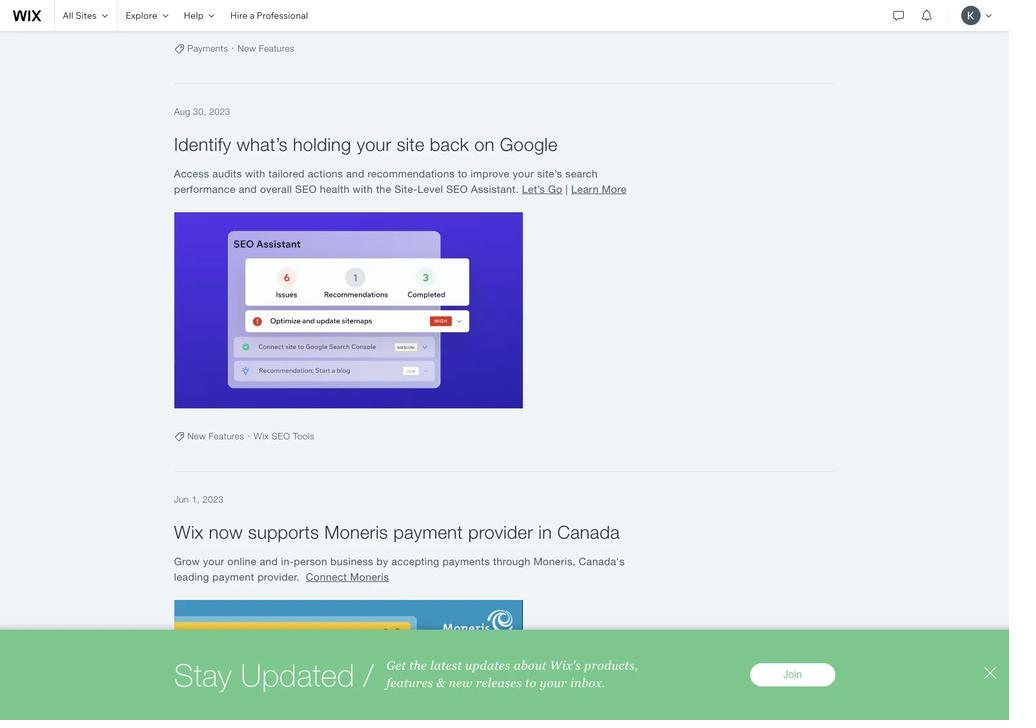 Task type: vqa. For each thing, say whether or not it's contained in the screenshot.
'Explore'
yes



Task type: describe. For each thing, give the bounding box(es) containing it.
sites
[[75, 10, 97, 21]]

help
[[184, 10, 204, 21]]

explore
[[126, 10, 157, 21]]

professional
[[257, 10, 308, 21]]

a
[[250, 10, 255, 21]]

all sites
[[63, 10, 97, 21]]



Task type: locate. For each thing, give the bounding box(es) containing it.
hire a professional link
[[222, 0, 316, 31]]

hire a professional
[[230, 10, 308, 21]]

all
[[63, 10, 73, 21]]

hire
[[230, 10, 248, 21]]

help button
[[176, 0, 222, 31]]



